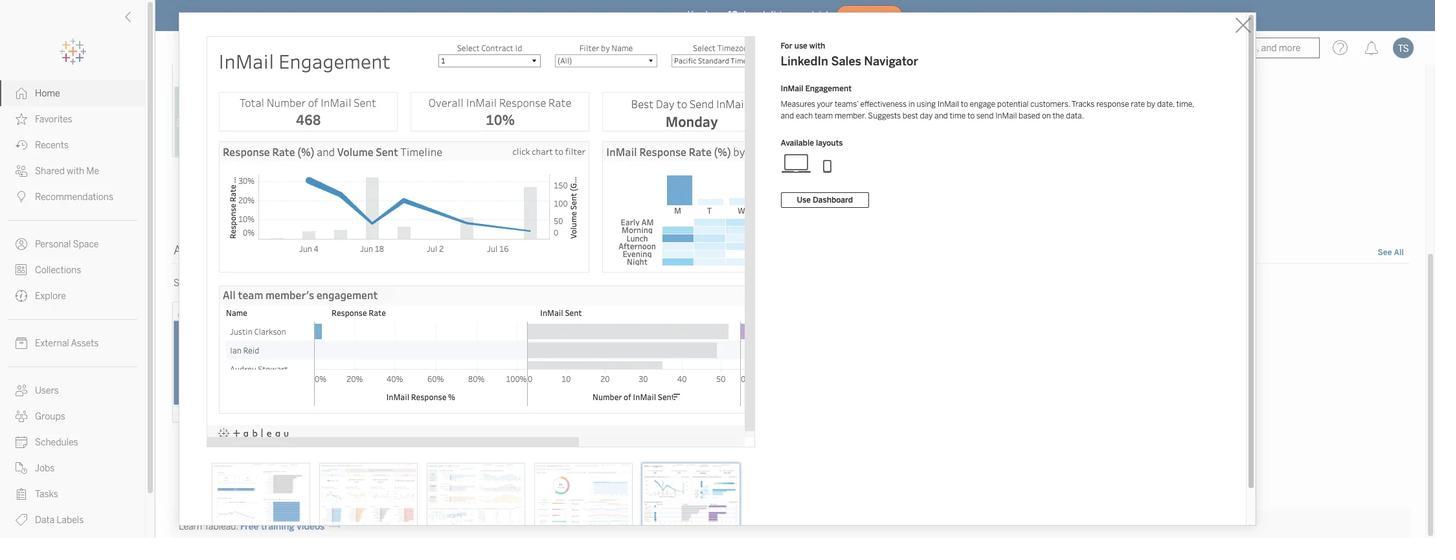 Task type: locate. For each thing, give the bounding box(es) containing it.
potential
[[998, 100, 1029, 109]]

1 vertical spatial with
[[67, 166, 84, 177]]

teams'
[[835, 100, 859, 109]]

home link
[[0, 80, 145, 106]]

0 vertical spatial in
[[780, 9, 788, 20]]

your inside inmail engagement measures your teams' effectiveness in using inmail to engage potential customers. tracks response rate by date, time, and each team member. suggests best day and time to send inmail based on the data.
[[818, 100, 833, 109]]

2 horizontal spatial ago
[[870, 185, 883, 194]]

2 vertical spatial inmail
[[996, 111, 1018, 121]]

laptop image
[[781, 153, 812, 174]]

25
[[180, 185, 189, 194], [613, 185, 622, 194]]

2 minutes from the left
[[624, 185, 653, 194]]

0 horizontal spatial minutes
[[191, 185, 220, 194]]

in up best
[[909, 100, 915, 109]]

data left source,
[[399, 278, 417, 289]]

1 minutes from the left
[[191, 185, 220, 194]]

shared with me
[[35, 166, 99, 177]]

0 vertical spatial use
[[795, 41, 808, 51]]

start from a pre-built workbook. simply sign in to your data source, or use sample data to get started.
[[174, 278, 590, 289]]

2 ago from the left
[[654, 185, 667, 194]]

economy
[[829, 167, 869, 178]]

1 horizontal spatial inmail
[[938, 100, 960, 109]]

data labels
[[35, 515, 84, 526]]

1 horizontal spatial 25
[[613, 185, 622, 194]]

with left me
[[67, 166, 84, 177]]

your
[[790, 9, 809, 20], [818, 100, 833, 109], [378, 278, 397, 289]]

3 minutes from the left
[[839, 185, 868, 194]]

tableau.
[[204, 522, 238, 533]]

use dashboard
[[797, 196, 853, 205]]

learn tableau.
[[179, 522, 238, 533]]

use right for
[[795, 41, 808, 51]]

1 horizontal spatial with
[[810, 41, 826, 51]]

in right "left"
[[780, 9, 788, 20]]

and right "day"
[[935, 111, 948, 121]]

0 horizontal spatial data
[[399, 278, 417, 289]]

to up time
[[961, 100, 969, 109]]

1 horizontal spatial ago
[[654, 185, 667, 194]]

inmail down potential
[[996, 111, 1018, 121]]

with
[[810, 41, 826, 51], [67, 166, 84, 177]]

oracle eloqua
[[613, 432, 672, 443]]

now
[[870, 11, 887, 20]]

learn
[[179, 522, 202, 533]]

1 horizontal spatial your
[[790, 9, 809, 20]]

1 ago from the left
[[222, 185, 235, 194]]

0 vertical spatial inmail
[[781, 84, 804, 93]]

send
[[977, 111, 994, 121]]

in right sign
[[358, 278, 365, 289]]

measures
[[781, 100, 816, 109]]

2 horizontal spatial minutes
[[839, 185, 868, 194]]

groups
[[35, 411, 65, 422]]

shared
[[35, 166, 65, 177]]

data right sample
[[511, 278, 530, 289]]

recents
[[35, 140, 69, 151]]

1 horizontal spatial and
[[935, 111, 948, 121]]

started.
[[558, 278, 590, 289]]

day
[[920, 111, 933, 121]]

personal
[[35, 239, 71, 250]]

labels
[[57, 515, 84, 526]]

sign
[[339, 278, 356, 289]]

training
[[261, 522, 295, 533]]

to left "get"
[[532, 278, 540, 289]]

25 minutes ago
[[180, 185, 235, 194], [613, 185, 667, 194]]

1 vertical spatial in
[[909, 100, 915, 109]]

inmail engagement measures your teams' effectiveness in using inmail to engage potential customers. tracks response rate by date, time, and each team member. suggests best day and time to send inmail based on the data.
[[781, 84, 1195, 121]]

0 horizontal spatial 25
[[180, 185, 189, 194]]

built
[[243, 278, 261, 289]]

2 vertical spatial your
[[378, 278, 397, 289]]

0 horizontal spatial in
[[358, 278, 365, 289]]

your left 'trial.'
[[790, 9, 809, 20]]

for use with linkedin sales navigator
[[781, 41, 919, 69]]

13
[[729, 9, 738, 20]]

inmail
[[781, 84, 804, 93], [938, 100, 960, 109], [996, 111, 1018, 121]]

time,
[[1177, 100, 1195, 109]]

ago
[[222, 185, 235, 194], [654, 185, 667, 194], [870, 185, 883, 194]]

and
[[781, 111, 795, 121], [935, 111, 948, 121]]

0 horizontal spatial ago
[[222, 185, 235, 194]]

and down measures
[[781, 111, 795, 121]]

date,
[[1158, 100, 1175, 109]]

2 horizontal spatial your
[[818, 100, 833, 109]]

0 horizontal spatial with
[[67, 166, 84, 177]]

0 horizontal spatial 25 minutes ago
[[180, 185, 235, 194]]

data labels link
[[0, 507, 145, 533]]

0 vertical spatial with
[[810, 41, 826, 51]]

inmail up time
[[938, 100, 960, 109]]

effectiveness
[[861, 100, 907, 109]]

assets
[[71, 338, 99, 349]]

1 horizontal spatial in
[[780, 9, 788, 20]]

in
[[780, 9, 788, 20], [909, 100, 915, 109], [358, 278, 365, 289]]

layouts
[[816, 139, 843, 148]]

your right sign
[[378, 278, 397, 289]]

jobs
[[35, 463, 55, 474]]

data.
[[1067, 111, 1085, 121]]

0 horizontal spatial your
[[378, 278, 397, 289]]

global
[[180, 167, 207, 178]]

use right "or"
[[462, 278, 477, 289]]

member.
[[835, 111, 867, 121]]

to
[[961, 100, 969, 109], [968, 111, 975, 121], [367, 278, 376, 289], [532, 278, 540, 289]]

2 vertical spatial in
[[358, 278, 365, 289]]

get
[[542, 278, 556, 289]]

2 horizontal spatial in
[[909, 100, 915, 109]]

0 horizontal spatial use
[[462, 278, 477, 289]]

3 ago from the left
[[870, 185, 883, 194]]

0 horizontal spatial and
[[781, 111, 795, 121]]

1 horizontal spatial use
[[795, 41, 808, 51]]

your up team
[[818, 100, 833, 109]]

workbook.
[[263, 278, 306, 289]]

a
[[219, 278, 224, 289]]

personal space link
[[0, 231, 145, 257]]

users link
[[0, 378, 145, 404]]

in inside inmail engagement measures your teams' effectiveness in using inmail to engage potential customers. tracks response rate by date, time, and each team member. suggests best day and time to send inmail based on the data.
[[909, 100, 915, 109]]

2 data from the left
[[511, 278, 530, 289]]

suggests
[[869, 111, 901, 121]]

1 and from the left
[[781, 111, 795, 121]]

inmail engagement image
[[642, 464, 741, 527]]

1 vertical spatial use
[[462, 278, 477, 289]]

with up linkedin
[[810, 41, 826, 51]]

you have 13 days left in your trial.
[[688, 9, 831, 20]]

2 horizontal spatial inmail
[[996, 111, 1018, 121]]

videos
[[297, 522, 325, 533]]

1 horizontal spatial 25 minutes ago
[[613, 185, 667, 194]]

for
[[781, 41, 793, 51]]

minutes
[[191, 185, 220, 194], [624, 185, 653, 194], [839, 185, 868, 194]]

start
[[174, 278, 195, 289]]

1 vertical spatial your
[[818, 100, 833, 109]]

product utilization image
[[212, 464, 310, 527]]

phone image
[[812, 153, 843, 174]]

1 horizontal spatial data
[[511, 278, 530, 289]]

data
[[399, 278, 417, 289], [511, 278, 530, 289]]

inmail up measures
[[781, 84, 804, 93]]

1 horizontal spatial minutes
[[624, 185, 653, 194]]

use inside for use with linkedin sales navigator
[[795, 41, 808, 51]]

have
[[706, 9, 726, 20]]



Task type: vqa. For each thing, say whether or not it's contained in the screenshot.
"administrator"
no



Task type: describe. For each thing, give the bounding box(es) containing it.
based
[[1019, 111, 1041, 121]]

accelerators
[[174, 244, 241, 258]]

space
[[73, 239, 99, 250]]

41
[[829, 185, 838, 194]]

engagement
[[806, 84, 852, 93]]

favorites link
[[0, 106, 145, 132]]

free training videos
[[240, 522, 325, 533]]

each
[[796, 111, 813, 121]]

users
[[35, 386, 59, 397]]

customers.
[[1031, 100, 1071, 109]]

recommendations
[[35, 192, 113, 203]]

left
[[764, 9, 777, 20]]

2 and from the left
[[935, 111, 948, 121]]

on
[[1043, 111, 1052, 121]]

see all link
[[1378, 246, 1406, 260]]

salesforce
[[180, 432, 225, 443]]

indicators
[[210, 167, 253, 178]]

engage
[[970, 100, 996, 109]]

response
[[1097, 100, 1130, 109]]

schedules link
[[0, 430, 145, 456]]

buy now
[[853, 11, 887, 20]]

1 vertical spatial inmail
[[938, 100, 960, 109]]

41 minutes ago
[[829, 185, 883, 194]]

days
[[741, 9, 761, 20]]

schedules
[[35, 437, 78, 448]]

global indicators
[[180, 167, 253, 178]]

recents link
[[0, 132, 145, 158]]

jobs link
[[0, 456, 145, 481]]

use
[[797, 196, 811, 205]]

all
[[1395, 248, 1405, 258]]

to right time
[[968, 111, 975, 121]]

favorites
[[35, 114, 72, 125]]

main navigation. press the up and down arrow keys to access links. element
[[0, 80, 145, 538]]

external assets
[[35, 338, 99, 349]]

groups link
[[0, 404, 145, 430]]

2 25 minutes ago from the left
[[613, 185, 667, 194]]

navigation panel element
[[0, 39, 145, 538]]

eloqua
[[643, 432, 672, 443]]

target search image
[[427, 464, 526, 527]]

performance overview image
[[319, 464, 418, 527]]

best
[[903, 111, 919, 121]]

source,
[[419, 278, 449, 289]]

marketo
[[397, 432, 432, 443]]

external assets link
[[0, 330, 145, 356]]

ssi analysis image
[[535, 464, 633, 527]]

to right sign
[[367, 278, 376, 289]]

1 data from the left
[[399, 278, 417, 289]]

home
[[35, 88, 60, 99]]

me
[[86, 166, 99, 177]]

shared with me link
[[0, 158, 145, 184]]

navigator
[[865, 54, 919, 69]]

data
[[35, 515, 55, 526]]

tracks
[[1072, 100, 1095, 109]]

right arrow image
[[329, 522, 340, 533]]

team
[[815, 111, 833, 121]]

0 horizontal spatial inmail
[[781, 84, 804, 93]]

you
[[688, 9, 703, 20]]

collections link
[[0, 257, 145, 283]]

pre-
[[226, 278, 243, 289]]

collections
[[35, 265, 81, 276]]

using
[[917, 100, 936, 109]]

free
[[240, 522, 259, 533]]

buy
[[853, 11, 868, 20]]

free training videos link
[[240, 522, 340, 533]]

with inside for use with linkedin sales navigator
[[810, 41, 826, 51]]

ago for global indicators
[[222, 185, 235, 194]]

available layouts
[[781, 139, 843, 148]]

ago for economy
[[870, 185, 883, 194]]

trial.
[[812, 9, 831, 20]]

from
[[197, 278, 217, 289]]

or
[[451, 278, 460, 289]]

explore link
[[0, 283, 145, 309]]

minutes for economy
[[839, 185, 868, 194]]

with inside 'link'
[[67, 166, 84, 177]]

see
[[1379, 248, 1393, 258]]

tasks link
[[0, 481, 145, 507]]

see all
[[1379, 248, 1405, 258]]

1 25 from the left
[[180, 185, 189, 194]]

sales
[[832, 54, 862, 69]]

tasks
[[35, 489, 58, 500]]

buy now button
[[837, 5, 903, 26]]

rate
[[1132, 100, 1146, 109]]

by
[[1148, 100, 1156, 109]]

0 vertical spatial your
[[790, 9, 809, 20]]

external
[[35, 338, 69, 349]]

simply
[[308, 278, 337, 289]]

1 25 minutes ago from the left
[[180, 185, 235, 194]]

2 25 from the left
[[613, 185, 622, 194]]

available
[[781, 139, 815, 148]]

explore
[[35, 291, 66, 302]]

the
[[1053, 111, 1065, 121]]

minutes for global indicators
[[191, 185, 220, 194]]



